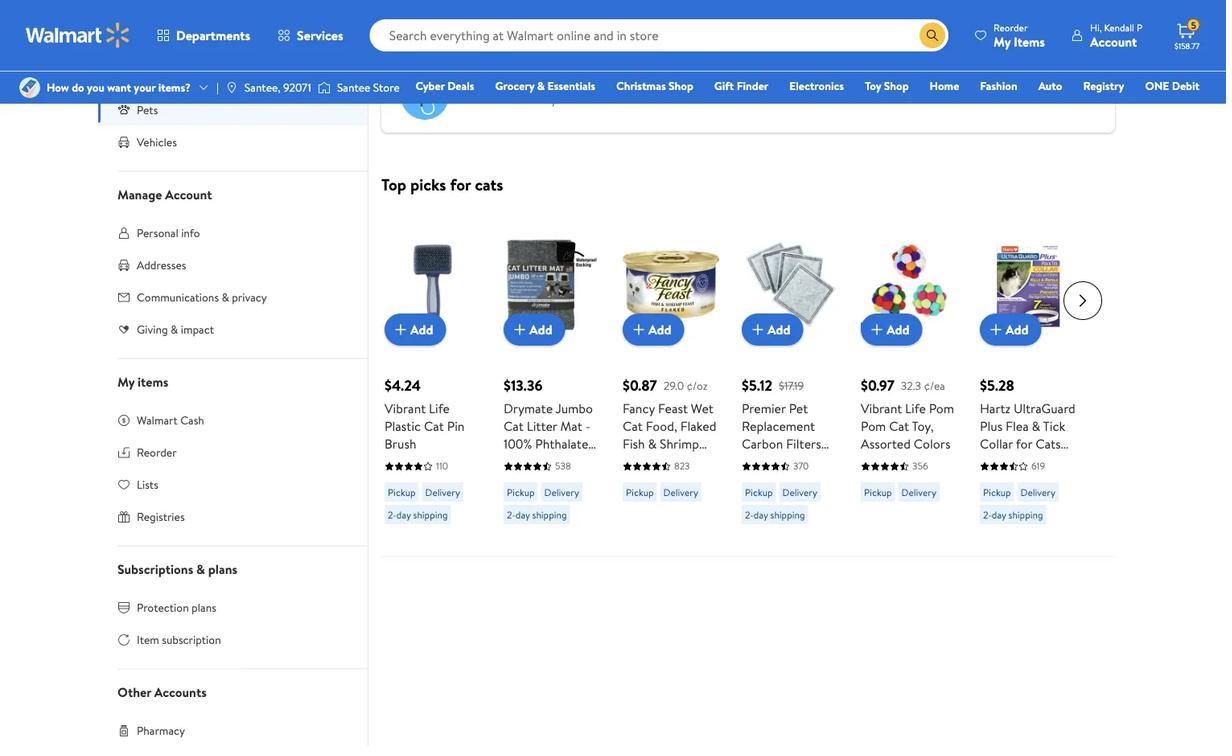 Task type: locate. For each thing, give the bounding box(es) containing it.
619
[[1032, 460, 1046, 473]]

2 product group from the left
[[504, 204, 600, 542]]

1 2-day shipping from the left
[[388, 508, 448, 522]]

delivery down 823
[[664, 486, 699, 499]]

reorder my items
[[994, 21, 1045, 50]]

add button up $0.97
[[861, 314, 923, 346]]

add to cart image for $0.97
[[868, 320, 887, 340]]

pickup down brush
[[388, 486, 416, 499]]

4 2-day shipping from the left
[[984, 508, 1044, 522]]

1 horizontal spatial shop
[[884, 78, 909, 94]]

1 icon image from the top
[[118, 12, 130, 25]]

 image right |
[[225, 81, 238, 94]]

3 2-day shipping from the left
[[745, 508, 805, 522]]

1 and from the left
[[504, 453, 524, 471]]

toy shop
[[865, 78, 909, 94]]

add for $0.87
[[649, 321, 672, 339]]

- left sky
[[552, 506, 557, 524]]

life right the plastic
[[429, 400, 450, 418]]

and inside $5.12 $17.19 premier pet replacement carbon filters for dog and cat fountains, pack of 4
[[789, 453, 809, 471]]

profile
[[145, 62, 183, 80]]

shipping for $13.36
[[532, 508, 567, 522]]

and inside the $13.36 drymate jumbo cat litter mat - 100% phthalate and bpa free; machine washable; soft on paws - sky grey
[[504, 453, 524, 471]]

plans up protection plans link
[[208, 561, 238, 578]]

6 delivery from the left
[[1021, 486, 1056, 499]]

do
[[72, 80, 84, 95]]

5 product group from the left
[[861, 204, 958, 531]]

cat left litter at left
[[504, 418, 524, 435]]

plans up subscription
[[192, 600, 216, 616]]

2 2-day shipping from the left
[[507, 508, 567, 522]]

2 horizontal spatial and
[[980, 453, 1000, 471]]

cat left food,
[[623, 418, 643, 435]]

add to cart image up $13.36
[[510, 320, 530, 340]]

add button up the $5.28
[[980, 314, 1042, 346]]

& right fish
[[648, 435, 657, 453]]

& left yet
[[537, 78, 545, 94]]

1 add to cart image from the left
[[391, 320, 410, 340]]

how
[[47, 80, 69, 95]]

reorder inside reorder link
[[137, 445, 177, 460]]

cat
[[424, 418, 444, 435], [504, 418, 524, 435], [623, 418, 643, 435], [890, 418, 910, 435], [812, 453, 832, 471]]

0 horizontal spatial for
[[450, 173, 471, 196]]

1 life from the left
[[429, 400, 450, 418]]

reorder inside reorder my items
[[994, 21, 1028, 34]]

0 horizontal spatial reorder
[[137, 445, 177, 460]]

icon image inside pets link
[[118, 103, 130, 116]]

1 horizontal spatial walmart+ link
[[1145, 100, 1207, 117]]

add up $17.19
[[768, 321, 791, 339]]

& inside $5.28 hartz ultraguard plus flea & tick collar for cats and kittens, 7 months protection
[[1032, 418, 1041, 435]]

delivery down 370
[[783, 486, 818, 499]]

filters
[[786, 435, 822, 453]]

lists
[[137, 477, 158, 493]]

and for $13.36
[[504, 453, 524, 471]]

months
[[980, 471, 1022, 489]]

yet
[[551, 92, 567, 107]]

pickup down assorted
[[864, 486, 892, 499]]

$5.12 $17.19 premier pet replacement carbon filters for dog and cat fountains, pack of 4
[[742, 376, 832, 506]]

day for $5.28
[[992, 508, 1007, 522]]

day down '4'
[[754, 508, 768, 522]]

vibrant life plastic cat pin brush image
[[385, 237, 481, 333]]

add button right auto link
[[1076, 88, 1096, 103]]

reorder for reorder
[[137, 445, 177, 460]]

3 2- from the left
[[745, 508, 754, 522]]

3 delivery from the left
[[664, 486, 699, 499]]

one debit walmart+
[[1146, 78, 1200, 116]]

walmart+ link up |
[[98, 3, 368, 35]]

2-day shipping down '4'
[[745, 508, 805, 522]]

 image right 92071
[[318, 80, 331, 96]]

0 vertical spatial reorder
[[994, 21, 1028, 34]]

0 horizontal spatial -
[[552, 506, 557, 524]]

colors
[[914, 435, 951, 453]]

walmart
[[137, 412, 178, 428]]

cat inside $4.24 vibrant life plastic cat pin brush
[[424, 418, 444, 435]]

1 horizontal spatial walmart+
[[1152, 101, 1200, 116]]

2 horizontal spatial  image
[[318, 80, 331, 96]]

day
[[397, 508, 411, 522], [516, 508, 530, 522], [754, 508, 768, 522], [992, 508, 1007, 522]]

$13.36 drymate jumbo cat litter mat - 100% phthalate and bpa free; machine washable; soft on paws - sky grey
[[504, 376, 593, 542]]

kendall
[[1105, 21, 1135, 34]]

0 horizontal spatial add to cart image
[[629, 320, 649, 340]]

2-day shipping
[[388, 508, 448, 522], [507, 508, 567, 522], [745, 508, 805, 522], [984, 508, 1044, 522]]

and left the kittens,
[[980, 453, 1000, 471]]

account up the registry
[[1091, 33, 1137, 50]]

2 add to cart image from the left
[[510, 320, 530, 340]]

0 vertical spatial walmart+
[[137, 11, 184, 27]]

1 vertical spatial icon image
[[118, 103, 130, 116]]

shipping down months
[[1009, 508, 1044, 522]]

icon image for walmart+
[[118, 12, 130, 25]]

2- for $13.36
[[507, 508, 516, 522]]

food,
[[646, 418, 678, 435]]

5 pickup from the left
[[864, 486, 892, 499]]

2 shipping from the left
[[532, 508, 567, 522]]

32.3
[[901, 378, 922, 394]]

& inside $0.87 29.0 ¢/oz fancy feast wet cat food, flaked fish & shrimp feast, 3 oz. can
[[648, 435, 657, 453]]

icon image for pets
[[118, 103, 130, 116]]

1 vertical spatial walmart+
[[1152, 101, 1200, 116]]

add button up the "$4.24" on the left bottom of the page
[[385, 314, 446, 346]]

add to cart image up $5.12
[[749, 320, 768, 340]]

vibrant inside $0.97 32.3 ¢/ea vibrant life pom pom cat toy, assorted colors
[[861, 400, 902, 418]]

0 horizontal spatial shop
[[669, 78, 694, 94]]

delivery up sky
[[545, 486, 580, 499]]

pom down ¢/ea
[[929, 400, 955, 418]]

add to cart image for $5.28
[[987, 320, 1006, 340]]

walmart+ inside one debit walmart+
[[1152, 101, 1200, 116]]

shop right christmas
[[669, 78, 694, 94]]

shop inside "link"
[[884, 78, 909, 94]]

product group
[[385, 204, 481, 531], [504, 204, 600, 542], [623, 204, 720, 531], [742, 204, 839, 531], [861, 204, 958, 531], [980, 204, 1077, 531]]

electronics
[[790, 78, 844, 94]]

0 vertical spatial account
[[1091, 33, 1137, 50]]

& for privacy
[[222, 289, 229, 305]]

delivery down 110
[[425, 486, 460, 499]]

0 horizontal spatial  image
[[19, 77, 40, 98]]

pets
[[137, 102, 158, 118]]

3 day from the left
[[754, 508, 768, 522]]

0 vertical spatial protection
[[980, 489, 1040, 506]]

day up grey
[[516, 508, 530, 522]]

3 and from the left
[[980, 453, 1000, 471]]

2 vibrant from the left
[[861, 400, 902, 418]]

reorder down walmart
[[137, 445, 177, 460]]

icon image up your
[[118, 12, 130, 25]]

4 pickup from the left
[[745, 486, 773, 499]]

add
[[1076, 88, 1096, 103], [410, 321, 433, 339], [530, 321, 553, 339], [649, 321, 672, 339], [768, 321, 791, 339], [887, 321, 910, 339], [1006, 321, 1029, 339]]

delivery
[[425, 486, 460, 499], [545, 486, 580, 499], [664, 486, 699, 499], [783, 486, 818, 499], [902, 486, 937, 499], [1021, 486, 1056, 499]]

1 horizontal spatial for
[[742, 453, 759, 471]]

hartz
[[980, 400, 1011, 418]]

day down months
[[992, 508, 1007, 522]]

delivery for $4.24
[[425, 486, 460, 499]]

2- up grey
[[507, 508, 516, 522]]

1 pickup from the left
[[388, 486, 416, 499]]

pickup up 'on'
[[507, 486, 535, 499]]

grocery
[[495, 78, 535, 94]]

$4.24
[[385, 376, 421, 396]]

vibrant down the "$4.24" on the left bottom of the page
[[385, 400, 426, 418]]

icon image
[[118, 12, 130, 25], [118, 103, 130, 116]]

reorder up fashion link
[[994, 21, 1028, 34]]

0 horizontal spatial walmart+ link
[[98, 3, 368, 35]]

delivery down "619"
[[1021, 486, 1056, 499]]

3 add to cart image from the left
[[868, 320, 887, 340]]

protection up item
[[137, 600, 189, 616]]

add button up $13.36
[[504, 314, 565, 346]]

3 pickup from the left
[[626, 486, 654, 499]]

electronics link
[[783, 77, 852, 95]]

shipping
[[413, 508, 448, 522], [532, 508, 567, 522], [771, 508, 805, 522], [1009, 508, 1044, 522]]

delivery down 356
[[902, 486, 937, 499]]

2-day shipping down months
[[984, 508, 1044, 522]]

account inside 'hi, kendall p account'
[[1091, 33, 1137, 50]]

add to cart image
[[629, 320, 649, 340], [749, 320, 768, 340]]

0 horizontal spatial walmart+
[[137, 11, 184, 27]]

life down 32.3
[[906, 400, 926, 418]]

no
[[468, 92, 483, 107]]

and right dog
[[789, 453, 809, 471]]

protection
[[980, 489, 1040, 506], [137, 600, 189, 616]]

5 delivery from the left
[[902, 486, 937, 499]]

vehicles link
[[98, 126, 368, 158]]

1 shipping from the left
[[413, 508, 448, 522]]

4 2- from the left
[[984, 508, 992, 522]]

1 horizontal spatial and
[[789, 453, 809, 471]]

2 life from the left
[[906, 400, 926, 418]]

finder
[[737, 78, 769, 94]]

& for essentials
[[537, 78, 545, 94]]

2 icon image from the top
[[118, 103, 130, 116]]

1 product group from the left
[[385, 204, 481, 531]]

1 2- from the left
[[388, 508, 397, 522]]

shipping down fountains,
[[771, 508, 805, 522]]

shipping for $5.12
[[771, 508, 805, 522]]

of
[[742, 489, 754, 506]]

life inside $0.97 32.3 ¢/ea vibrant life pom pom cat toy, assorted colors
[[906, 400, 926, 418]]

1 vibrant from the left
[[385, 400, 426, 418]]

add button for $0.87
[[623, 314, 685, 346]]

shop for toy shop
[[884, 78, 909, 94]]

pets link
[[98, 94, 368, 126]]

add button up $0.87
[[623, 314, 685, 346]]

registry link
[[1076, 77, 1132, 95]]

and
[[504, 453, 524, 471], [789, 453, 809, 471], [980, 453, 1000, 471]]

1 vertical spatial plans
[[192, 600, 216, 616]]

2- for $5.12
[[745, 508, 754, 522]]

1 vertical spatial account
[[165, 186, 212, 203]]

kittens,
[[1003, 453, 1046, 471]]

add up $13.36
[[530, 321, 553, 339]]

pickup down 'feast,'
[[626, 486, 654, 499]]

add up 32.3
[[887, 321, 910, 339]]

vibrant down $0.97
[[861, 400, 902, 418]]

add to cart image
[[391, 320, 410, 340], [510, 320, 530, 340], [868, 320, 887, 340], [987, 320, 1006, 340]]

1 horizontal spatial  image
[[225, 81, 238, 94]]

for inside $5.12 $17.19 premier pet replacement carbon filters for dog and cat fountains, pack of 4
[[742, 453, 759, 471]]

wet
[[691, 400, 714, 418]]

2- down 'of'
[[745, 508, 754, 522]]

pickup
[[388, 486, 416, 499], [507, 486, 535, 499], [626, 486, 654, 499], [745, 486, 773, 499], [864, 486, 892, 499], [984, 486, 1011, 499]]

& for plans
[[196, 561, 205, 578]]

delivery for $0.87
[[664, 486, 699, 499]]

0 horizontal spatial life
[[429, 400, 450, 418]]

$5.28
[[980, 376, 1015, 396]]

search icon image
[[926, 29, 939, 42]]

add for $5.28
[[1006, 321, 1029, 339]]

4 product group from the left
[[742, 204, 839, 531]]

1 horizontal spatial vibrant
[[861, 400, 902, 418]]

delivery for $5.12
[[783, 486, 818, 499]]

icon image down want
[[118, 103, 130, 116]]

29.0
[[664, 378, 684, 394]]

1 shop from the left
[[669, 78, 694, 94]]

1 horizontal spatial reorder
[[994, 21, 1028, 34]]

2-day shipping for $5.12
[[745, 508, 805, 522]]

pickup down the kittens,
[[984, 486, 1011, 499]]

Walmart Site-Wide search field
[[370, 19, 949, 52]]

walmart+ up profile
[[137, 11, 184, 27]]

cat left "pin"
[[424, 418, 444, 435]]

shipping down 110
[[413, 508, 448, 522]]

addresses link
[[98, 249, 368, 281]]

4
[[757, 489, 765, 506]]

1 horizontal spatial life
[[906, 400, 926, 418]]

6 pickup from the left
[[984, 486, 1011, 499]]

- right the mat
[[586, 418, 591, 435]]

0 vertical spatial icon image
[[118, 12, 130, 25]]

2 and from the left
[[789, 453, 809, 471]]

 image left how
[[19, 77, 40, 98]]

1 vertical spatial walmart+ link
[[1145, 100, 1207, 117]]

manage account
[[118, 186, 212, 203]]

4 delivery from the left
[[783, 486, 818, 499]]

christmas shop link
[[609, 77, 701, 95]]

items?
[[158, 80, 191, 95]]

add to cart image up the "$4.24" on the left bottom of the page
[[391, 320, 410, 340]]

1 horizontal spatial protection
[[980, 489, 1040, 506]]

top picks for cats
[[382, 173, 504, 196]]

add up 29.0
[[649, 321, 672, 339]]

delivery for $13.36
[[545, 486, 580, 499]]

your
[[118, 62, 142, 80]]

2 delivery from the left
[[545, 486, 580, 499]]

free;
[[554, 453, 582, 471]]

4 day from the left
[[992, 508, 1007, 522]]

1 vertical spatial my
[[118, 373, 135, 391]]

life
[[429, 400, 450, 418], [906, 400, 926, 418]]

add to cart image for $0.87
[[629, 320, 649, 340]]

product group containing $13.36
[[504, 204, 600, 542]]

add to cart image up $0.97
[[868, 320, 887, 340]]

1 vertical spatial -
[[552, 506, 557, 524]]

0 horizontal spatial vibrant
[[385, 400, 426, 418]]

0 horizontal spatial my
[[118, 373, 135, 391]]

washable;
[[504, 489, 560, 506]]

can
[[687, 453, 709, 471]]

0 horizontal spatial and
[[504, 453, 524, 471]]

add up the "$4.24" on the left bottom of the page
[[410, 321, 433, 339]]

2 day from the left
[[516, 508, 530, 522]]

registry
[[1084, 78, 1125, 94]]

2 shop from the left
[[884, 78, 909, 94]]

1 add to cart image from the left
[[629, 320, 649, 340]]

reorder for reorder my items
[[994, 21, 1028, 34]]

day down brush
[[397, 508, 411, 522]]

-
[[586, 418, 591, 435], [552, 506, 557, 524]]

gift finder
[[715, 78, 769, 94]]

walmart+ link down one debit link
[[1145, 100, 1207, 117]]

 image
[[19, 77, 40, 98], [318, 80, 331, 96], [225, 81, 238, 94]]

fish
[[623, 435, 645, 453]]

santee,
[[245, 80, 281, 95]]

& right giving
[[171, 322, 178, 337]]

1 horizontal spatial add to cart image
[[749, 320, 768, 340]]

4 shipping from the left
[[1009, 508, 1044, 522]]

pom down $0.97
[[861, 418, 886, 435]]

premier pet replacement carbon filters for dog and cat fountains, pack of 4 image
[[742, 237, 839, 333]]

$0.87
[[623, 376, 657, 396]]

pickup down dog
[[745, 486, 773, 499]]

2 pickup from the left
[[507, 486, 535, 499]]

0 horizontal spatial protection
[[137, 600, 189, 616]]

2 add to cart image from the left
[[749, 320, 768, 340]]

drymate jumbo cat litter mat - 100% phthalate and bpa free; machine washable; soft on paws - sky grey image
[[504, 237, 600, 333]]

carbon
[[742, 435, 783, 453]]

add button up $5.12
[[742, 314, 804, 346]]

product group containing $5.12
[[742, 204, 839, 531]]

add to cart image up the $5.28
[[987, 320, 1006, 340]]

cat left toy,
[[890, 418, 910, 435]]

2-day shipping down washable; at the bottom of the page
[[507, 508, 567, 522]]

toy shop link
[[858, 77, 916, 95]]

walmart+ link
[[98, 3, 368, 35], [1145, 100, 1207, 117]]

registries link
[[98, 501, 368, 533]]

account
[[1091, 33, 1137, 50], [165, 186, 212, 203]]

add for $4.24
[[410, 321, 433, 339]]

toy,
[[912, 418, 934, 435]]

and left bpa
[[504, 453, 524, 471]]

add for $13.36
[[530, 321, 553, 339]]

3 shipping from the left
[[771, 508, 805, 522]]

add to cart image up $0.87
[[629, 320, 649, 340]]

add to cart image for $4.24
[[391, 320, 410, 340]]

1 horizontal spatial -
[[586, 418, 591, 435]]

& left privacy
[[222, 289, 229, 305]]

pom
[[929, 400, 955, 418], [861, 418, 886, 435]]

day for $4.24
[[397, 508, 411, 522]]

2- down brush
[[388, 508, 397, 522]]

cat right 370
[[812, 453, 832, 471]]

1 horizontal spatial account
[[1091, 33, 1137, 50]]

2 2- from the left
[[507, 508, 516, 522]]

0 vertical spatial walmart+ link
[[98, 3, 368, 35]]

product group containing $0.87
[[623, 204, 720, 531]]

shop right toy
[[884, 78, 909, 94]]

walmart+ down one debit link
[[1152, 101, 1200, 116]]

plans
[[208, 561, 238, 578], [192, 600, 216, 616]]

0 horizontal spatial pom
[[861, 418, 886, 435]]

flea
[[1006, 418, 1029, 435]]

1 vertical spatial reorder
[[137, 445, 177, 460]]

4 add to cart image from the left
[[987, 320, 1006, 340]]

add for $5.12
[[768, 321, 791, 339]]

santee, 92071
[[245, 80, 311, 95]]

grey
[[504, 524, 531, 542]]

add up the $5.28
[[1006, 321, 1029, 339]]

& left tick at the bottom
[[1032, 418, 1041, 435]]

1 horizontal spatial my
[[994, 33, 1011, 50]]

cyber deals link
[[408, 77, 482, 95]]

0 vertical spatial my
[[994, 33, 1011, 50]]

2-day shipping down 110
[[388, 508, 448, 522]]

account up info
[[165, 186, 212, 203]]

 image for santee, 92071
[[225, 81, 238, 94]]

6 product group from the left
[[980, 204, 1077, 531]]

shipping down washable; at the bottom of the page
[[532, 508, 567, 522]]

protection down the kittens,
[[980, 489, 1040, 506]]

1 delivery from the left
[[425, 486, 460, 499]]

& right "subscriptions"
[[196, 561, 205, 578]]

1 day from the left
[[397, 508, 411, 522]]

want
[[107, 80, 131, 95]]

2- down months
[[984, 508, 992, 522]]

2 horizontal spatial for
[[1016, 435, 1033, 453]]

3 product group from the left
[[623, 204, 720, 531]]

0 vertical spatial plans
[[208, 561, 238, 578]]



Task type: vqa. For each thing, say whether or not it's contained in the screenshot.


Task type: describe. For each thing, give the bounding box(es) containing it.
items
[[1014, 33, 1045, 50]]

pharmacy
[[137, 723, 185, 739]]

grocery & essentials
[[495, 78, 596, 94]]

pickup for $0.87
[[626, 486, 654, 499]]

collar
[[980, 435, 1013, 453]]

pickup for $13.36
[[507, 486, 535, 499]]

p
[[1137, 21, 1143, 34]]

litter
[[527, 418, 558, 435]]

 image for santee store
[[318, 80, 331, 96]]

cat inside the $13.36 drymate jumbo cat litter mat - 100% phthalate and bpa free; machine washable; soft on paws - sky grey
[[504, 418, 524, 435]]

plans inside protection plans link
[[192, 600, 216, 616]]

other
[[118, 684, 151, 701]]

cyber
[[416, 78, 445, 94]]

add button for $13.36
[[504, 314, 565, 346]]

one
[[1146, 78, 1170, 94]]

0 vertical spatial -
[[586, 418, 591, 435]]

plastic
[[385, 418, 421, 435]]

flaked
[[681, 418, 717, 435]]

add for $0.97
[[887, 321, 910, 339]]

add button for $5.28
[[980, 314, 1042, 346]]

fashion link
[[973, 77, 1025, 95]]

impact
[[181, 322, 214, 337]]

product group containing $5.28
[[980, 204, 1077, 531]]

veterinarians
[[468, 72, 551, 92]]

cat inside $0.97 32.3 ¢/ea vibrant life pom pom cat toy, assorted colors
[[890, 418, 910, 435]]

privacy
[[232, 289, 267, 305]]

on
[[504, 506, 518, 524]]

& for impact
[[171, 322, 178, 337]]

personal
[[137, 225, 179, 241]]

0 horizontal spatial account
[[165, 186, 212, 203]]

hi,
[[1091, 21, 1102, 34]]

brush
[[385, 435, 417, 453]]

sky
[[560, 506, 579, 524]]

communications & privacy
[[137, 289, 267, 305]]

item
[[137, 632, 159, 648]]

cat inside $0.87 29.0 ¢/oz fancy feast wet cat food, flaked fish & shrimp feast, 3 oz. can
[[623, 418, 643, 435]]

2-day shipping for $13.36
[[507, 508, 567, 522]]

one debit link
[[1138, 77, 1207, 95]]

top
[[382, 173, 407, 196]]

giving
[[137, 322, 168, 337]]

fashion
[[981, 78, 1018, 94]]

veterinarians
[[486, 92, 549, 107]]

protection plans link
[[98, 592, 368, 624]]

subscription
[[162, 632, 221, 648]]

delivery for $5.28
[[1021, 486, 1056, 499]]

vibrant life pom pom cat toy, assorted colors image
[[861, 237, 958, 333]]

and inside $5.28 hartz ultraguard plus flea & tick collar for cats and kittens, 7 months protection
[[980, 453, 1000, 471]]

reorder link
[[98, 437, 368, 469]]

$5.28 hartz ultraguard plus flea & tick collar for cats and kittens, 7 months protection
[[980, 376, 1076, 506]]

370
[[794, 460, 809, 473]]

you
[[87, 80, 105, 95]]

toy
[[865, 78, 882, 94]]

day for $13.36
[[516, 508, 530, 522]]

823
[[674, 460, 690, 473]]

plus
[[980, 418, 1003, 435]]

departments
[[176, 27, 250, 44]]

$5.12
[[742, 376, 773, 396]]

shop for christmas shop
[[669, 78, 694, 94]]

accounts
[[154, 684, 207, 701]]

for inside $5.28 hartz ultraguard plus flea & tick collar for cats and kittens, 7 months protection
[[1016, 435, 1033, 453]]

100%
[[504, 435, 532, 453]]

2- for $5.28
[[984, 508, 992, 522]]

tick
[[1044, 418, 1066, 435]]

add right auto link
[[1076, 88, 1096, 103]]

cash
[[180, 412, 204, 428]]

cats
[[1036, 435, 1061, 453]]

Search search field
[[370, 19, 949, 52]]

veterinarians no veterinarians yet
[[468, 72, 567, 107]]

home
[[930, 78, 960, 94]]

product group containing $4.24
[[385, 204, 481, 531]]

delivery for $0.97
[[902, 486, 937, 499]]

departments button
[[143, 16, 264, 55]]

vehicles
[[137, 134, 177, 150]]

auto link
[[1032, 77, 1070, 95]]

fancy feast wet cat food, flaked fish & shrimp feast, 3 oz. can image
[[623, 237, 720, 333]]

bpa
[[527, 453, 551, 471]]

5
[[1192, 18, 1197, 32]]

replacement
[[742, 418, 815, 435]]

mat
[[561, 418, 583, 435]]

2-day shipping for $5.28
[[984, 508, 1044, 522]]

oz.
[[669, 453, 684, 471]]

vibrant inside $4.24 vibrant life plastic cat pin brush
[[385, 400, 426, 418]]

pet
[[789, 400, 808, 418]]

items
[[138, 373, 169, 391]]

shipping for $4.24
[[413, 508, 448, 522]]

subscriptions
[[118, 561, 193, 578]]

$0.97
[[861, 376, 895, 396]]

pickup for $5.12
[[745, 486, 773, 499]]

add to cart image for $13.36
[[510, 320, 530, 340]]

2-day shipping for $4.24
[[388, 508, 448, 522]]

soft
[[563, 489, 586, 506]]

add button for $4.24
[[385, 314, 446, 346]]

hartz ultraguard plus flea & tick collar for cats and kittens, 7 months protection image
[[980, 237, 1077, 333]]

shipping for $5.28
[[1009, 508, 1044, 522]]

protection inside $5.28 hartz ultraguard plus flea & tick collar for cats and kittens, 7 months protection
[[980, 489, 1040, 506]]

your profile
[[118, 62, 183, 80]]

add button for $5.12
[[742, 314, 804, 346]]

christmas shop
[[617, 78, 694, 94]]

santee
[[337, 80, 371, 95]]

walmart+ inside walmart+ link
[[137, 11, 184, 27]]

add button for $0.97
[[861, 314, 923, 346]]

my inside reorder my items
[[994, 33, 1011, 50]]

and for $5.12
[[789, 453, 809, 471]]

3
[[659, 453, 666, 471]]

2- for $4.24
[[388, 508, 397, 522]]

giving & impact
[[137, 322, 214, 337]]

day for $5.12
[[754, 508, 768, 522]]

how do you want your items?
[[47, 80, 191, 95]]

life inside $4.24 vibrant life plastic cat pin brush
[[429, 400, 450, 418]]

walmart image
[[26, 23, 130, 48]]

cyber deals
[[416, 78, 475, 94]]

1 horizontal spatial pom
[[929, 400, 955, 418]]

vet photo image
[[401, 72, 449, 120]]

product group containing $0.97
[[861, 204, 958, 531]]

shrimp
[[660, 435, 699, 453]]

pickup for $0.97
[[864, 486, 892, 499]]

next slide for petcarousel list image
[[1064, 282, 1103, 320]]

$0.87 29.0 ¢/oz fancy feast wet cat food, flaked fish & shrimp feast, 3 oz. can
[[623, 376, 717, 471]]

personal info link
[[98, 217, 368, 249]]

pickup for $4.24
[[388, 486, 416, 499]]

walmart cash
[[137, 412, 204, 428]]

deals
[[448, 78, 475, 94]]

pickup for $5.28
[[984, 486, 1011, 499]]

add to cart image for $5.12
[[749, 320, 768, 340]]

machine
[[504, 471, 551, 489]]

info
[[181, 225, 200, 241]]

cat inside $5.12 $17.19 premier pet replacement carbon filters for dog and cat fountains, pack of 4
[[812, 453, 832, 471]]

pack
[[802, 471, 828, 489]]

 image for how do you want your items?
[[19, 77, 40, 98]]

pin
[[447, 418, 465, 435]]

services
[[297, 27, 343, 44]]

my items
[[118, 373, 169, 391]]

1 vertical spatial protection
[[137, 600, 189, 616]]

santee store
[[337, 80, 400, 95]]

$4.24 vibrant life plastic cat pin brush
[[385, 376, 465, 453]]



